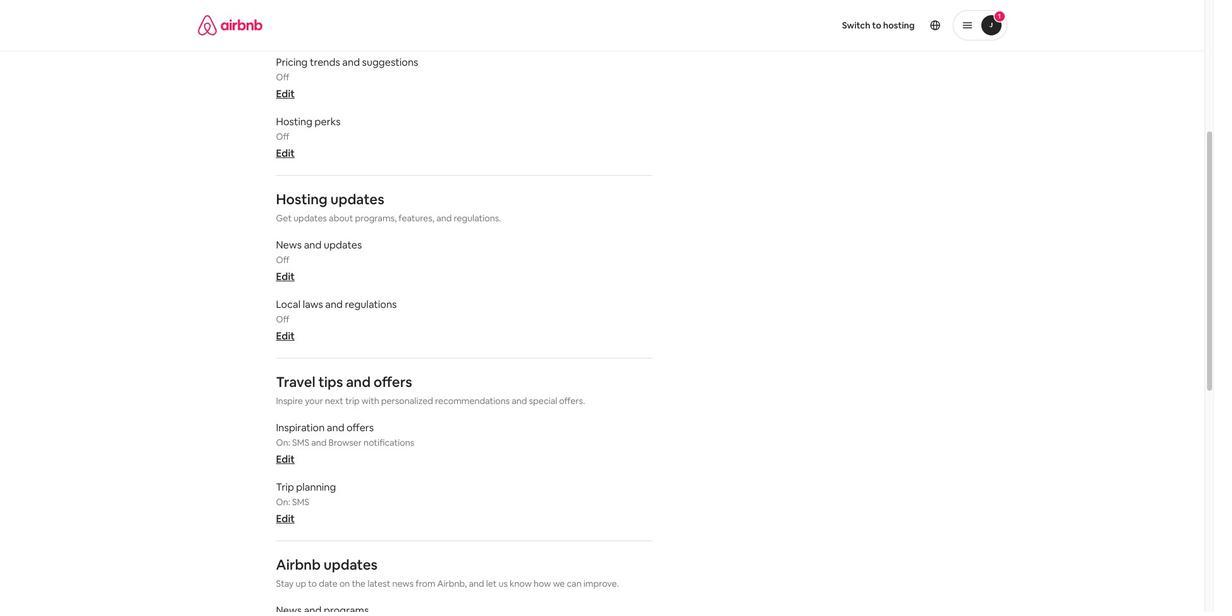 Task type: describe. For each thing, give the bounding box(es) containing it.
notifications
[[364, 437, 414, 448]]

1
[[998, 12, 1001, 20]]

updates inside news and updates off edit
[[324, 238, 362, 252]]

date
[[319, 578, 338, 589]]

programs,
[[355, 212, 397, 224]]

stay
[[276, 578, 294, 589]]

news
[[392, 578, 414, 589]]

off inside news and updates off edit
[[276, 254, 289, 266]]

1 button
[[953, 10, 1007, 40]]

edit inside news and updates off edit
[[276, 270, 295, 283]]

special
[[529, 395, 557, 407]]

inspire
[[276, 395, 303, 407]]

can
[[567, 578, 582, 589]]

airbnb,
[[437, 578, 467, 589]]

features,
[[399, 212, 434, 224]]

airbnb
[[276, 556, 321, 574]]

improve.
[[583, 578, 619, 589]]

and down 'inspiration'
[[311, 437, 327, 448]]

up
[[296, 578, 306, 589]]

updates inside the airbnb updates stay up to date on the latest news from airbnb, and let us know how we can improve.
[[324, 556, 378, 574]]

about
[[329, 212, 353, 224]]

personalized
[[381, 395, 433, 407]]

tips
[[318, 373, 343, 391]]

local
[[276, 298, 300, 311]]

edit button for local
[[276, 329, 295, 343]]

off inside local laws and regulations off edit
[[276, 314, 289, 325]]

switch
[[842, 20, 870, 31]]

on: inside "trip planning on: sms edit"
[[276, 496, 290, 508]]

travel
[[276, 373, 315, 391]]

suggestions
[[362, 56, 418, 69]]

the
[[352, 578, 366, 589]]

hosting for updates
[[276, 190, 327, 208]]

news
[[276, 238, 302, 252]]

regulations
[[345, 298, 397, 311]]

travel tips and offers inspire your next trip with personalized recommendations and special offers.
[[276, 373, 585, 407]]

know
[[510, 578, 532, 589]]

edit inside inspiration and offers on: sms and browser notifications edit
[[276, 453, 295, 466]]

we
[[553, 578, 565, 589]]

switch to hosting link
[[834, 12, 922, 39]]

to inside profile element
[[872, 20, 881, 31]]

trends
[[310, 56, 340, 69]]

edit button for inspiration
[[276, 453, 295, 466]]

edit inside hosting perks off edit
[[276, 147, 295, 160]]

inspiration and offers on: sms and browser notifications edit
[[276, 421, 414, 466]]

sms inside "trip planning on: sms edit"
[[292, 496, 309, 508]]

offers.
[[559, 395, 585, 407]]

inspiration
[[276, 421, 325, 434]]

and left special
[[512, 395, 527, 407]]

trip planning on: sms edit
[[276, 481, 336, 525]]

trip
[[345, 395, 360, 407]]



Task type: locate. For each thing, give the bounding box(es) containing it.
edit inside "trip planning on: sms edit"
[[276, 512, 295, 525]]

edit button for pricing
[[276, 87, 295, 101]]

regulations.
[[454, 212, 501, 224]]

hosting perks off edit
[[276, 115, 341, 160]]

6 edit button from the top
[[276, 512, 295, 525]]

4 off from the top
[[276, 314, 289, 325]]

us
[[499, 578, 508, 589]]

sms down "planning" at bottom
[[292, 496, 309, 508]]

hosting
[[276, 115, 312, 128], [276, 190, 327, 208]]

3 edit button from the top
[[276, 270, 295, 283]]

6 edit from the top
[[276, 512, 295, 525]]

pricing trends and suggestions off edit
[[276, 56, 418, 101]]

sms
[[292, 437, 309, 448], [292, 496, 309, 508]]

sms down 'inspiration'
[[292, 437, 309, 448]]

1 vertical spatial to
[[308, 578, 317, 589]]

on:
[[276, 437, 290, 448], [276, 496, 290, 508]]

updates up "about"
[[330, 190, 384, 208]]

updates right the get
[[294, 212, 327, 224]]

off
[[276, 71, 289, 83], [276, 131, 289, 142], [276, 254, 289, 266], [276, 314, 289, 325]]

off inside hosting perks off edit
[[276, 131, 289, 142]]

2 on: from the top
[[276, 496, 290, 508]]

on: down 'inspiration'
[[276, 437, 290, 448]]

edit button for news
[[276, 270, 295, 283]]

off inside pricing trends and suggestions off edit
[[276, 71, 289, 83]]

offers
[[374, 373, 412, 391], [347, 421, 374, 434]]

2 off from the top
[[276, 131, 289, 142]]

switch to hosting
[[842, 20, 915, 31]]

edit inside pricing trends and suggestions off edit
[[276, 87, 295, 101]]

1 off from the top
[[276, 71, 289, 83]]

your
[[305, 395, 323, 407]]

1 edit from the top
[[276, 87, 295, 101]]

and inside the hosting updates get updates about programs, features, and regulations.
[[436, 212, 452, 224]]

1 on: from the top
[[276, 437, 290, 448]]

updates
[[330, 190, 384, 208], [294, 212, 327, 224], [324, 238, 362, 252], [324, 556, 378, 574]]

get
[[276, 212, 292, 224]]

recommendations
[[435, 395, 510, 407]]

and right the news
[[304, 238, 322, 252]]

2 edit from the top
[[276, 147, 295, 160]]

planning
[[296, 481, 336, 494]]

0 vertical spatial hosting
[[276, 115, 312, 128]]

to inside the airbnb updates stay up to date on the latest news from airbnb, and let us know how we can improve.
[[308, 578, 317, 589]]

pricing
[[276, 56, 308, 69]]

1 vertical spatial on:
[[276, 496, 290, 508]]

profile element
[[617, 0, 1007, 51]]

and inside pricing trends and suggestions off edit
[[342, 56, 360, 69]]

on: down trip
[[276, 496, 290, 508]]

hosting inside the hosting updates get updates about programs, features, and regulations.
[[276, 190, 327, 208]]

to
[[872, 20, 881, 31], [308, 578, 317, 589]]

hosting inside hosting perks off edit
[[276, 115, 312, 128]]

and inside local laws and regulations off edit
[[325, 298, 343, 311]]

edit button
[[276, 87, 295, 101], [276, 147, 295, 160], [276, 270, 295, 283], [276, 329, 295, 343], [276, 453, 295, 466], [276, 512, 295, 525]]

local laws and regulations off edit
[[276, 298, 397, 343]]

0 vertical spatial sms
[[292, 437, 309, 448]]

3 off from the top
[[276, 254, 289, 266]]

hosting
[[883, 20, 915, 31]]

to right switch on the top
[[872, 20, 881, 31]]

offers up 'browser'
[[347, 421, 374, 434]]

browser
[[328, 437, 362, 448]]

and inside news and updates off edit
[[304, 238, 322, 252]]

airbnb updates stay up to date on the latest news from airbnb, and let us know how we can improve.
[[276, 556, 619, 589]]

updates up on
[[324, 556, 378, 574]]

2 edit button from the top
[[276, 147, 295, 160]]

1 edit button from the top
[[276, 87, 295, 101]]

from
[[416, 578, 435, 589]]

3 edit from the top
[[276, 270, 295, 283]]

4 edit button from the top
[[276, 329, 295, 343]]

and left 'let'
[[469, 578, 484, 589]]

offers inside inspiration and offers on: sms and browser notifications edit
[[347, 421, 374, 434]]

1 horizontal spatial to
[[872, 20, 881, 31]]

on
[[339, 578, 350, 589]]

hosting left perks
[[276, 115, 312, 128]]

laws
[[303, 298, 323, 311]]

how
[[534, 578, 551, 589]]

2 hosting from the top
[[276, 190, 327, 208]]

updates down "about"
[[324, 238, 362, 252]]

4 edit from the top
[[276, 329, 295, 343]]

1 vertical spatial sms
[[292, 496, 309, 508]]

on: inside inspiration and offers on: sms and browser notifications edit
[[276, 437, 290, 448]]

with
[[362, 395, 379, 407]]

edit inside local laws and regulations off edit
[[276, 329, 295, 343]]

hosting for perks
[[276, 115, 312, 128]]

1 hosting from the top
[[276, 115, 312, 128]]

perks
[[315, 115, 341, 128]]

1 vertical spatial hosting
[[276, 190, 327, 208]]

news and updates off edit
[[276, 238, 362, 283]]

offers inside travel tips and offers inspire your next trip with personalized recommendations and special offers.
[[374, 373, 412, 391]]

1 vertical spatial offers
[[347, 421, 374, 434]]

latest
[[367, 578, 390, 589]]

0 horizontal spatial to
[[308, 578, 317, 589]]

5 edit button from the top
[[276, 453, 295, 466]]

and right laws
[[325, 298, 343, 311]]

next
[[325, 395, 343, 407]]

and right trends
[[342, 56, 360, 69]]

to right the 'up'
[[308, 578, 317, 589]]

offers up personalized
[[374, 373, 412, 391]]

let
[[486, 578, 497, 589]]

and right features,
[[436, 212, 452, 224]]

0 vertical spatial offers
[[374, 373, 412, 391]]

and up 'browser'
[[327, 421, 344, 434]]

hosting updates get updates about programs, features, and regulations.
[[276, 190, 501, 224]]

0 vertical spatial on:
[[276, 437, 290, 448]]

1 sms from the top
[[292, 437, 309, 448]]

hosting up the get
[[276, 190, 327, 208]]

2 sms from the top
[[292, 496, 309, 508]]

and inside the airbnb updates stay up to date on the latest news from airbnb, and let us know how we can improve.
[[469, 578, 484, 589]]

sms inside inspiration and offers on: sms and browser notifications edit
[[292, 437, 309, 448]]

edit button for hosting
[[276, 147, 295, 160]]

edit
[[276, 87, 295, 101], [276, 147, 295, 160], [276, 270, 295, 283], [276, 329, 295, 343], [276, 453, 295, 466], [276, 512, 295, 525]]

0 vertical spatial to
[[872, 20, 881, 31]]

and up trip at the bottom of the page
[[346, 373, 371, 391]]

5 edit from the top
[[276, 453, 295, 466]]

and
[[342, 56, 360, 69], [436, 212, 452, 224], [304, 238, 322, 252], [325, 298, 343, 311], [346, 373, 371, 391], [512, 395, 527, 407], [327, 421, 344, 434], [311, 437, 327, 448], [469, 578, 484, 589]]

trip
[[276, 481, 294, 494]]

edit button for trip
[[276, 512, 295, 525]]



Task type: vqa. For each thing, say whether or not it's contained in the screenshot.
second OFF from the top of the page
yes



